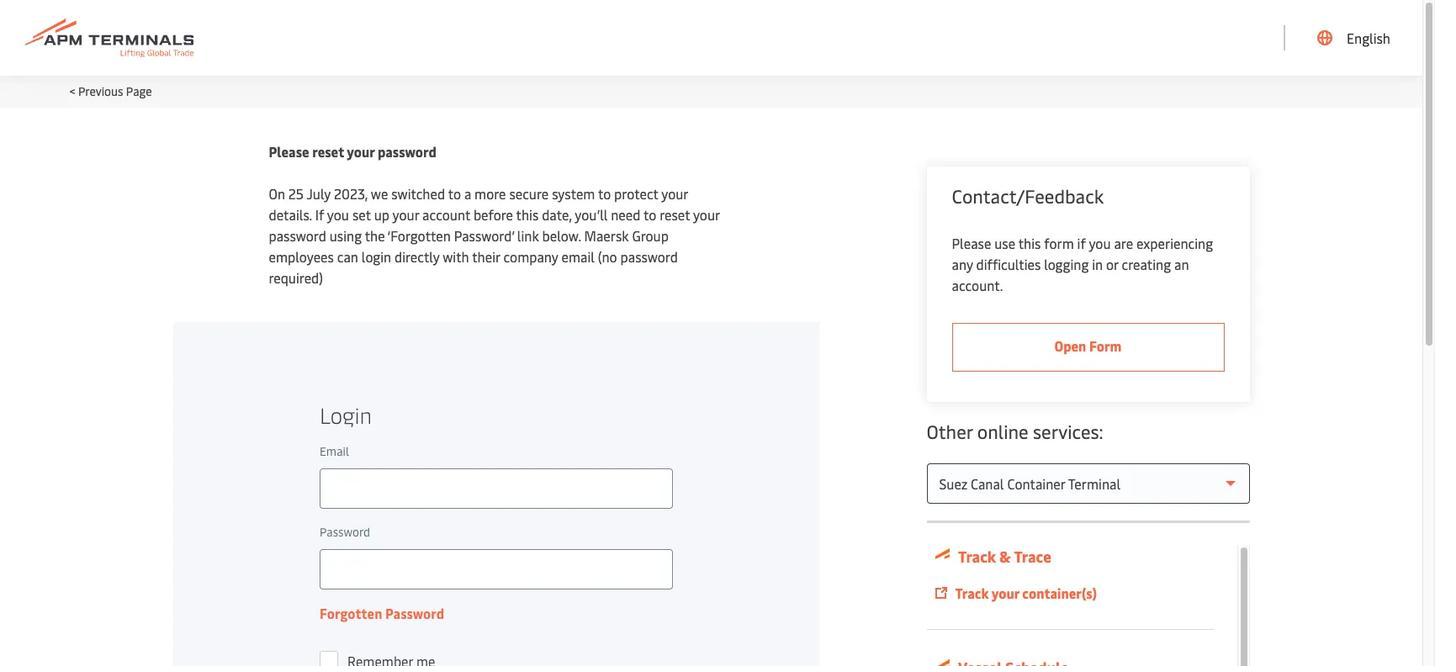 Task type: describe. For each thing, give the bounding box(es) containing it.
an
[[1175, 255, 1190, 274]]

2 horizontal spatial to
[[644, 205, 657, 224]]

account
[[423, 205, 470, 224]]

2023,
[[334, 184, 368, 203]]

any
[[952, 255, 973, 274]]

system
[[552, 184, 595, 203]]

please for please reset your password
[[269, 142, 309, 161]]

0 horizontal spatial password
[[269, 226, 326, 245]]

&
[[1000, 546, 1011, 567]]

online
[[978, 419, 1029, 444]]

track for track your container(s)
[[956, 584, 989, 603]]

use
[[995, 234, 1016, 252]]

track your container(s) link
[[935, 583, 1206, 604]]

details.
[[269, 205, 312, 224]]

company
[[504, 247, 558, 266]]

your right up
[[393, 205, 419, 224]]

track your container(s)
[[956, 584, 1097, 603]]

on
[[269, 184, 285, 203]]

track for track & trace
[[959, 546, 996, 567]]

1 horizontal spatial to
[[598, 184, 611, 203]]

this inside on 25 july 2023, we switched to a more secure system to protect your details. if you set up your account before this date, you'll need to reset your password using the 'forgotten password' link below. maersk group employees can login directly with their company email (no password required)
[[516, 205, 539, 224]]

< previous page
[[69, 83, 152, 99]]

in
[[1093, 255, 1103, 274]]

maersk
[[585, 226, 629, 245]]

open
[[1055, 337, 1087, 355]]

with
[[443, 247, 469, 266]]

your right protect
[[662, 184, 688, 203]]

you inside on 25 july 2023, we switched to a more secure system to protect your details. if you set up your account before this date, you'll need to reset your password using the 'forgotten password' link below. maersk group employees can login directly with their company email (no password required)
[[327, 205, 349, 224]]

below.
[[542, 226, 581, 245]]

more
[[475, 184, 506, 203]]

previous
[[78, 83, 123, 99]]

english
[[1347, 29, 1391, 47]]

experiencing
[[1137, 234, 1214, 252]]

0 vertical spatial reset
[[312, 142, 344, 161]]

secure
[[510, 184, 549, 203]]

your inside track your container(s) link
[[992, 584, 1020, 603]]

contact/feedback
[[952, 183, 1104, 209]]

2 horizontal spatial password
[[621, 247, 678, 266]]

if
[[1078, 234, 1086, 252]]

before
[[474, 205, 513, 224]]

you'll
[[575, 205, 608, 224]]

difficulties
[[977, 255, 1041, 274]]

please for please use this form if you are experiencing any difficulties logging in or creating an account.
[[952, 234, 992, 252]]

page
[[126, 83, 152, 99]]

are
[[1115, 234, 1134, 252]]

form
[[1045, 234, 1074, 252]]



Task type: locate. For each thing, give the bounding box(es) containing it.
you right 'if' in the top of the page
[[1089, 234, 1111, 252]]

1 vertical spatial this
[[1019, 234, 1041, 252]]

reset inside on 25 july 2023, we switched to a more secure system to protect your details. if you set up your account before this date, you'll need to reset your password using the 'forgotten password' link below. maersk group employees can login directly with their company email (no password required)
[[660, 205, 690, 224]]

date,
[[542, 205, 572, 224]]

0 vertical spatial password
[[378, 142, 437, 161]]

please inside please use this form if you are experiencing any difficulties logging in or creating an account.
[[952, 234, 992, 252]]

reset up group
[[660, 205, 690, 224]]

switched
[[392, 184, 445, 203]]

0 horizontal spatial please
[[269, 142, 309, 161]]

1 horizontal spatial this
[[1019, 234, 1041, 252]]

track
[[959, 546, 996, 567], [956, 584, 989, 603]]

1 vertical spatial track
[[956, 584, 989, 603]]

link
[[517, 226, 539, 245]]

a
[[464, 184, 471, 203]]

or
[[1107, 255, 1119, 274]]

1 horizontal spatial password
[[378, 142, 437, 161]]

1 vertical spatial reset
[[660, 205, 690, 224]]

to up you'll
[[598, 184, 611, 203]]

0 vertical spatial please
[[269, 142, 309, 161]]

trace
[[1014, 546, 1052, 567]]

your right 'need'
[[693, 205, 720, 224]]

please up the 25
[[269, 142, 309, 161]]

their
[[472, 247, 500, 266]]

open form link
[[952, 323, 1225, 372]]

july
[[307, 184, 331, 203]]

login
[[362, 247, 391, 266]]

password
[[378, 142, 437, 161], [269, 226, 326, 245], [621, 247, 678, 266]]

this right "use"
[[1019, 234, 1041, 252]]

1 horizontal spatial please
[[952, 234, 992, 252]]

1 vertical spatial please
[[952, 234, 992, 252]]

please use this form if you are experiencing any difficulties logging in or creating an account.
[[952, 234, 1214, 295]]

you inside please use this form if you are experiencing any difficulties logging in or creating an account.
[[1089, 234, 1111, 252]]

reset up july
[[312, 142, 344, 161]]

required)
[[269, 268, 323, 287]]

previous page link
[[78, 83, 152, 99]]

please reset your password
[[269, 142, 437, 161]]

you
[[327, 205, 349, 224], [1089, 234, 1111, 252]]

please
[[269, 142, 309, 161], [952, 234, 992, 252]]

password down group
[[621, 247, 678, 266]]

password up switched
[[378, 142, 437, 161]]

0 vertical spatial this
[[516, 205, 539, 224]]

1 vertical spatial you
[[1089, 234, 1111, 252]]

0 vertical spatial you
[[327, 205, 349, 224]]

to
[[448, 184, 461, 203], [598, 184, 611, 203], [644, 205, 657, 224]]

0 horizontal spatial you
[[327, 205, 349, 224]]

your
[[347, 142, 375, 161], [662, 184, 688, 203], [393, 205, 419, 224], [693, 205, 720, 224], [992, 584, 1020, 603]]

employees
[[269, 247, 334, 266]]

you right if on the left of page
[[327, 205, 349, 224]]

using
[[330, 226, 362, 245]]

logging
[[1045, 255, 1089, 274]]

container(s)
[[1023, 584, 1097, 603]]

this
[[516, 205, 539, 224], [1019, 234, 1041, 252]]

please up any
[[952, 234, 992, 252]]

1 horizontal spatial reset
[[660, 205, 690, 224]]

this up link
[[516, 205, 539, 224]]

password'
[[454, 226, 514, 245]]

25
[[289, 184, 304, 203]]

on 25 july 2023, we switched to a more secure system to protect your details. if you set up your account before this date, you'll need to reset your password using the 'forgotten password' link below. maersk group employees can login directly with their company email (no password required)
[[269, 184, 720, 287]]

0 horizontal spatial to
[[448, 184, 461, 203]]

can
[[337, 247, 358, 266]]

directly
[[395, 247, 440, 266]]

to up group
[[644, 205, 657, 224]]

your down '&'
[[992, 584, 1020, 603]]

<
[[69, 83, 75, 99]]

your up the 2023,
[[347, 142, 375, 161]]

email
[[562, 247, 595, 266]]

0 horizontal spatial this
[[516, 205, 539, 224]]

1 horizontal spatial you
[[1089, 234, 1111, 252]]

0 vertical spatial track
[[959, 546, 996, 567]]

'forgotten
[[387, 226, 451, 245]]

other
[[927, 419, 973, 444]]

the
[[365, 226, 385, 245]]

set
[[353, 205, 371, 224]]

account.
[[952, 276, 1004, 295]]

need
[[611, 205, 641, 224]]

form
[[1090, 337, 1122, 355]]

we
[[371, 184, 388, 203]]

password up employees
[[269, 226, 326, 245]]

track & trace
[[956, 546, 1052, 567]]

reset
[[312, 142, 344, 161], [660, 205, 690, 224]]

track left '&'
[[959, 546, 996, 567]]

protect
[[614, 184, 659, 203]]

1 vertical spatial password
[[269, 226, 326, 245]]

up
[[374, 205, 390, 224]]

2 vertical spatial password
[[621, 247, 678, 266]]

0 horizontal spatial reset
[[312, 142, 344, 161]]

track down the track & trace
[[956, 584, 989, 603]]

english button
[[1318, 0, 1391, 76]]

open form
[[1055, 337, 1122, 355]]

group
[[632, 226, 669, 245]]

(no
[[598, 247, 617, 266]]

creating
[[1122, 255, 1172, 274]]

services:
[[1033, 419, 1104, 444]]

this inside please use this form if you are experiencing any difficulties logging in or creating an account.
[[1019, 234, 1041, 252]]

other online services:
[[927, 419, 1104, 444]]

if
[[315, 205, 324, 224]]

to left a at the top of the page
[[448, 184, 461, 203]]



Task type: vqa. For each thing, say whether or not it's contained in the screenshot.
you
yes



